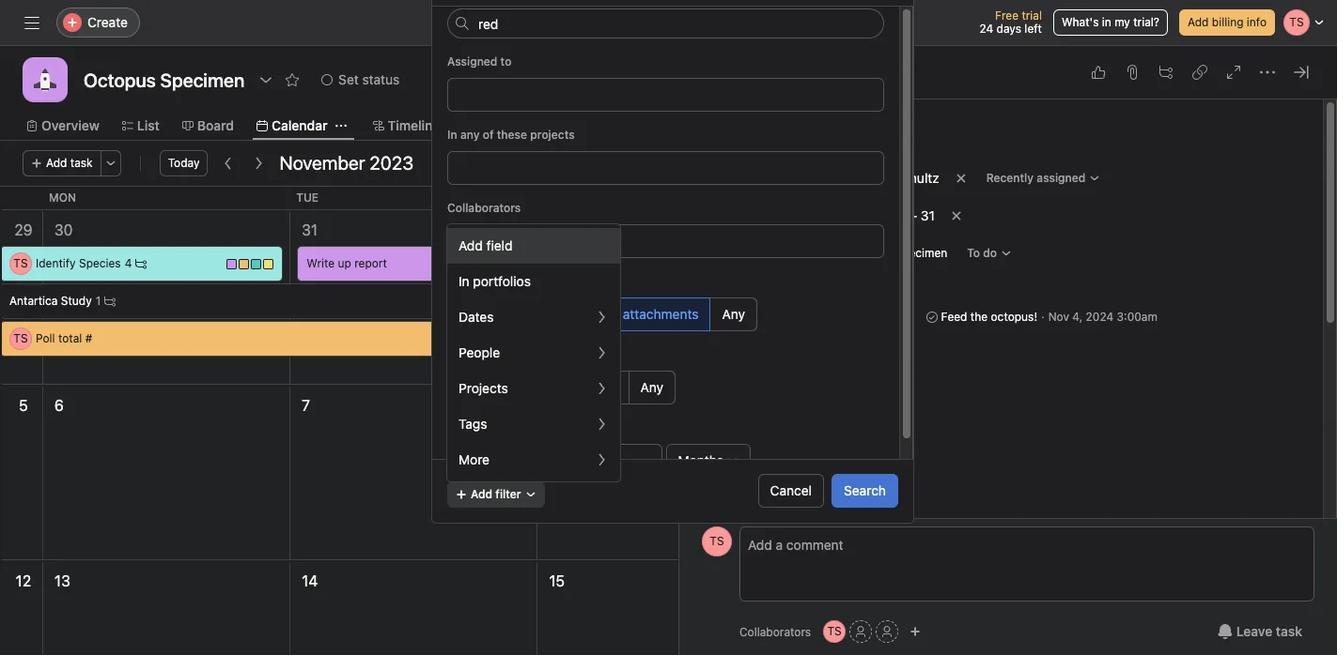 Task type: vqa. For each thing, say whether or not it's contained in the screenshot.
list "image" at the bottom of the page
no



Task type: describe. For each thing, give the bounding box(es) containing it.
info
[[1247, 15, 1267, 29]]

includes
[[447, 274, 493, 288]]

add filter button
[[447, 482, 545, 509]]

6
[[55, 397, 64, 414]]

12
[[16, 573, 31, 590]]

recently assigned
[[986, 171, 1086, 185]]

specimen
[[895, 246, 947, 260]]

november for november 1
[[549, 222, 620, 239]]

in for in portfolios
[[459, 273, 469, 289]]

to do
[[967, 246, 997, 260]]

mon
[[49, 191, 76, 205]]

assigned
[[447, 55, 497, 69]]

complete
[[755, 65, 805, 79]]

add billing info
[[1188, 15, 1267, 29]]

assignee
[[702, 172, 750, 186]]

calendar link
[[257, 116, 327, 136]]

tue
[[296, 191, 319, 205]]

collaborators inside poll total # dialog
[[740, 625, 811, 639]]

search list box
[[447, 8, 898, 38]]

to
[[967, 246, 980, 260]]

1 vertical spatial search
[[844, 483, 886, 499]]

other
[[585, 306, 619, 322]]

projects inside – 31 main content
[[702, 247, 745, 261]]

tags
[[459, 416, 487, 432]]

#
[[85, 332, 92, 346]]

cancel button
[[758, 475, 824, 509]]

add for add to projects
[[831, 276, 852, 290]]

set
[[338, 71, 359, 87]]

1 vertical spatial due
[[447, 421, 469, 435]]

0 horizontal spatial due date
[[447, 421, 496, 435]]

In any of these projects text field
[[455, 157, 469, 179]]

expand sidebar image
[[24, 15, 39, 30]]

identify species
[[36, 257, 121, 271]]

includes option group
[[447, 298, 884, 332]]

workflow link
[[463, 116, 536, 136]]

15
[[549, 573, 565, 590]]

add to starred image
[[285, 72, 300, 87]]

previous month image
[[221, 156, 236, 171]]

timeline
[[388, 117, 440, 133]]

full screen image
[[1226, 65, 1241, 80]]

more actions image
[[105, 158, 116, 169]]

any for the rightmost any 'option'
[[722, 306, 745, 322]]

0 horizontal spatial date
[[472, 421, 496, 435]]

due date inside – 31 main content
[[702, 210, 750, 224]]

copy task link image
[[1192, 65, 1207, 80]]

antartica study
[[9, 294, 92, 308]]

study
[[61, 294, 92, 308]]

portfolios
[[473, 273, 531, 289]]

any
[[460, 128, 480, 142]]

next month image
[[251, 156, 266, 171]]

13
[[55, 573, 70, 590]]

attachments: add a file to this task, poll total # image
[[1125, 65, 1140, 80]]

leftcount image for 4
[[136, 258, 147, 270]]

feed the octopus!
[[941, 310, 1038, 324]]

add task button
[[23, 150, 101, 177]]

add for add filter
[[471, 488, 492, 502]]

tab actions image
[[335, 120, 346, 132]]

in for in any of these projects
[[447, 128, 457, 142]]

write up report
[[307, 257, 387, 271]]

these
[[497, 128, 527, 142]]

Contains the words text field
[[447, 8, 884, 39]]

add task
[[46, 156, 93, 170]]

5
[[19, 397, 28, 414]]

feed
[[941, 310, 967, 324]]

octopus
[[847, 246, 892, 260]]

people
[[459, 345, 500, 361]]

more
[[459, 452, 490, 468]]

octopus specimen link
[[824, 244, 955, 263]]

1 vertical spatial 1
[[96, 294, 101, 308]]

2
[[796, 222, 805, 239]]

nov 4, 2024 3:00am
[[1048, 310, 1158, 324]]

dependencies
[[702, 311, 778, 325]]

recently
[[986, 171, 1034, 185]]

– 31
[[906, 208, 935, 224]]

leave task
[[1236, 624, 1302, 640]]

due inside – 31 main content
[[702, 210, 723, 224]]

nov
[[1048, 310, 1069, 324]]

status
[[362, 71, 400, 87]]

mark complete button
[[702, 59, 813, 86]]

add for add field
[[459, 238, 483, 254]]

the
[[971, 310, 988, 324]]

2024
[[1086, 310, 1114, 324]]

set status button
[[313, 67, 408, 93]]

add for add task
[[46, 156, 67, 170]]

create button
[[56, 8, 140, 38]]

– 31 button
[[822, 199, 943, 233]]

octopus specimen
[[847, 246, 947, 260]]

31 inside – 31 dropdown button
[[921, 208, 935, 224]]

2023
[[370, 152, 414, 174]]

add to projects
[[831, 276, 914, 290]]

board
[[197, 117, 234, 133]]

mark complete
[[725, 65, 805, 79]]

fri
[[1038, 191, 1056, 205]]



Task type: locate. For each thing, give the bounding box(es) containing it.
1 horizontal spatial 31
[[921, 208, 935, 224]]

in up dates
[[459, 273, 469, 289]]

1 horizontal spatial in
[[459, 273, 469, 289]]

overview link
[[26, 116, 99, 136]]

do
[[983, 246, 997, 260]]

recorded
[[460, 306, 518, 322]]

1 horizontal spatial leftcount image
[[136, 258, 147, 270]]

1 horizontal spatial ts button
[[823, 621, 846, 644]]

add left field
[[459, 238, 483, 254]]

due date down assignee on the top of the page
[[702, 210, 750, 224]]

0 horizontal spatial task
[[70, 156, 93, 170]]

0 horizontal spatial november
[[279, 152, 365, 174]]

november up 'other'
[[549, 222, 620, 239]]

species
[[79, 257, 121, 271]]

0 vertical spatial november
[[279, 152, 365, 174]]

list
[[137, 117, 160, 133]]

to for assigned
[[500, 55, 512, 69]]

leftcount image right study
[[105, 296, 116, 307]]

1 horizontal spatial projects
[[870, 276, 914, 290]]

1 horizontal spatial projects
[[702, 247, 745, 261]]

dashboard
[[574, 117, 642, 133]]

octopus!
[[991, 310, 1038, 324]]

Incomplete radio
[[537, 371, 629, 405]]

7
[[302, 397, 310, 414]]

workflow
[[478, 117, 536, 133]]

0 horizontal spatial any radio
[[628, 371, 676, 405]]

recorded videos
[[460, 306, 561, 322]]

up
[[338, 257, 351, 271]]

add left billing
[[1188, 15, 1209, 29]]

add subtask image
[[1159, 65, 1174, 80]]

assigned to
[[447, 55, 512, 69]]

Any radio
[[710, 298, 757, 332], [628, 371, 676, 405]]

31 down tue
[[302, 222, 318, 239]]

poll total #
[[36, 332, 92, 346]]

projects right these
[[530, 128, 575, 142]]

0 horizontal spatial projects
[[530, 128, 575, 142]]

ts
[[13, 257, 28, 271], [13, 332, 28, 346], [710, 535, 724, 549], [827, 625, 842, 639]]

4,
[[1073, 310, 1083, 324]]

projects down completion
[[459, 381, 508, 397]]

completion option group
[[447, 371, 884, 405]]

0 vertical spatial task
[[70, 156, 93, 170]]

cancel
[[770, 483, 812, 499]]

more actions for this task image
[[1260, 65, 1275, 80]]

poll total # dialog
[[679, 46, 1337, 656]]

today button
[[159, 150, 208, 177]]

0 vertical spatial date
[[726, 210, 750, 224]]

–
[[910, 208, 917, 224]]

november for november 2023
[[279, 152, 365, 174]]

any for bottommost any 'option'
[[640, 380, 663, 396]]

1 vertical spatial any radio
[[628, 371, 676, 405]]

date up "more"
[[472, 421, 496, 435]]

24
[[980, 22, 993, 36]]

add inside menu item
[[459, 238, 483, 254]]

0 horizontal spatial any
[[640, 380, 663, 396]]

0 vertical spatial due
[[702, 210, 723, 224]]

0 vertical spatial projects
[[702, 247, 745, 261]]

mark
[[725, 65, 752, 79]]

projects
[[530, 128, 575, 142], [870, 276, 914, 290]]

projects up dependencies
[[702, 247, 745, 261]]

november 2023
[[279, 152, 414, 174]]

remove assignee image
[[955, 173, 967, 184]]

task left more actions image
[[70, 156, 93, 170]]

1 horizontal spatial 1
[[624, 222, 630, 239]]

add up mon on the left top of the page
[[46, 156, 67, 170]]

create
[[87, 14, 128, 30]]

0 vertical spatial ts button
[[702, 527, 732, 557]]

recently assigned button
[[978, 165, 1109, 192]]

add field menu item
[[447, 228, 620, 264]]

1 horizontal spatial due date
[[702, 210, 750, 224]]

add down the octopus
[[831, 276, 852, 290]]

search button up mark
[[447, 8, 898, 38]]

29
[[14, 222, 33, 239]]

task
[[70, 156, 93, 170], [1276, 624, 1302, 640]]

free
[[995, 8, 1019, 23]]

trial?
[[1133, 15, 1160, 29]]

attachments
[[623, 306, 699, 322]]

0 likes. click to like this task image
[[1091, 65, 1106, 80]]

1 vertical spatial projects
[[870, 276, 914, 290]]

date down assignee on the top of the page
[[726, 210, 750, 224]]

1 up other attachments
[[624, 222, 630, 239]]

task right leave
[[1276, 624, 1302, 640]]

videos
[[521, 306, 561, 322]]

30
[[55, 222, 73, 239]]

1 horizontal spatial any radio
[[710, 298, 757, 332]]

projects down octopus specimen 'link' at right top
[[870, 276, 914, 290]]

board link
[[182, 116, 234, 136]]

what's in my trial?
[[1062, 15, 1160, 29]]

0 horizontal spatial ts button
[[702, 527, 732, 557]]

Collaborators text field
[[455, 230, 469, 253]]

november up tue
[[279, 152, 365, 174]]

assigned
[[1037, 171, 1086, 185]]

0 vertical spatial collaborators
[[447, 201, 521, 215]]

any radio right 'attachments'
[[710, 298, 757, 332]]

in portfolios
[[459, 273, 531, 289]]

0 horizontal spatial projects
[[459, 381, 508, 397]]

1 vertical spatial to
[[855, 276, 866, 290]]

timeline link
[[373, 116, 440, 136]]

Task Name text field
[[689, 111, 1301, 154]]

in left 'any'
[[447, 128, 457, 142]]

billing
[[1212, 15, 1244, 29]]

add or remove collaborators image
[[910, 627, 921, 638]]

in
[[1102, 15, 1111, 29]]

due date up "more"
[[447, 421, 496, 435]]

add left the filter
[[471, 488, 492, 502]]

clear due date image
[[951, 210, 962, 222]]

1 vertical spatial any
[[640, 380, 663, 396]]

november 1
[[549, 222, 630, 239]]

write
[[307, 257, 335, 271]]

date inside – 31 main content
[[726, 210, 750, 224]]

overview
[[41, 117, 99, 133]]

Other attachments radio
[[573, 298, 711, 332]]

to down the octopus
[[855, 276, 866, 290]]

1 vertical spatial collaborators
[[740, 625, 811, 639]]

0 vertical spatial search
[[479, 14, 521, 30]]

0 horizontal spatial 31
[[302, 222, 318, 239]]

add to projects button
[[822, 271, 922, 297]]

add for add billing info
[[1188, 15, 1209, 29]]

1 vertical spatial projects
[[459, 381, 508, 397]]

to for add
[[855, 276, 866, 290]]

Recorded videos radio
[[447, 298, 573, 332]]

report
[[354, 257, 387, 271]]

– 31 main content
[[681, 100, 1321, 656]]

1 vertical spatial task
[[1276, 624, 1302, 640]]

0 horizontal spatial collaborators
[[447, 201, 521, 215]]

search button
[[447, 8, 898, 38], [832, 475, 898, 509]]

31
[[921, 208, 935, 224], [302, 222, 318, 239]]

to inside add to projects button
[[855, 276, 866, 290]]

0 vertical spatial leftcount image
[[136, 258, 147, 270]]

0 horizontal spatial due
[[447, 421, 469, 435]]

in any of these projects
[[447, 128, 575, 142]]

None text field
[[79, 63, 249, 97]]

0 vertical spatial any radio
[[710, 298, 757, 332]]

0 horizontal spatial leftcount image
[[105, 296, 116, 307]]

rocket image
[[34, 69, 56, 91]]

task inside button
[[1276, 624, 1302, 640]]

1 horizontal spatial november
[[549, 222, 620, 239]]

add inside 'button'
[[46, 156, 67, 170]]

0 horizontal spatial search
[[479, 14, 521, 30]]

projects inside add to projects button
[[870, 276, 914, 290]]

search right 'cancel' at the bottom of the page
[[844, 483, 886, 499]]

any right incomplete
[[640, 380, 663, 396]]

add
[[1188, 15, 1209, 29], [46, 156, 67, 170], [459, 238, 483, 254], [831, 276, 852, 290], [471, 488, 492, 502]]

search up assigned to
[[479, 14, 521, 30]]

14
[[302, 573, 318, 590]]

1 vertical spatial search button
[[832, 475, 898, 509]]

identify
[[36, 257, 76, 271]]

ts button
[[702, 527, 732, 557], [823, 621, 846, 644]]

1 vertical spatial november
[[549, 222, 620, 239]]

leftcount image right 4
[[136, 258, 147, 270]]

poll
[[36, 332, 55, 346]]

any inside completion option group
[[640, 380, 663, 396]]

1 horizontal spatial any
[[722, 306, 745, 322]]

calendar
[[272, 117, 327, 133]]

to do button
[[959, 241, 1021, 267]]

task inside 'button'
[[70, 156, 93, 170]]

0 vertical spatial any
[[722, 306, 745, 322]]

left
[[1025, 22, 1042, 36]]

due up "more"
[[447, 421, 469, 435]]

1 vertical spatial leftcount image
[[105, 296, 116, 307]]

4
[[125, 257, 132, 271]]

close details image
[[1294, 65, 1309, 80]]

other attachments
[[585, 306, 699, 322]]

1 vertical spatial date
[[472, 421, 496, 435]]

any
[[722, 306, 745, 322], [640, 380, 663, 396]]

add billing info button
[[1179, 9, 1275, 36]]

0 vertical spatial 1
[[624, 222, 630, 239]]

any inside "includes" option group
[[722, 306, 745, 322]]

1 vertical spatial in
[[459, 273, 469, 289]]

add inside dropdown button
[[471, 488, 492, 502]]

1 horizontal spatial date
[[726, 210, 750, 224]]

projects
[[702, 247, 745, 261], [459, 381, 508, 397]]

task for add task
[[70, 156, 93, 170]]

in
[[447, 128, 457, 142], [459, 273, 469, 289]]

show options image
[[259, 72, 274, 87]]

3:00am
[[1117, 310, 1158, 324]]

dashboard link
[[559, 116, 642, 136]]

1 horizontal spatial search
[[844, 483, 886, 499]]

Assigned to text field
[[455, 84, 469, 106]]

0 vertical spatial to
[[500, 55, 512, 69]]

search
[[479, 14, 521, 30], [844, 483, 886, 499]]

0 vertical spatial search button
[[447, 8, 898, 38]]

what's in my trial? button
[[1053, 9, 1168, 36]]

1 horizontal spatial to
[[855, 276, 866, 290]]

search inside search list box
[[479, 14, 521, 30]]

any right 'attachments'
[[722, 306, 745, 322]]

0 horizontal spatial to
[[500, 55, 512, 69]]

1 vertical spatial due date
[[447, 421, 496, 435]]

1 horizontal spatial due
[[702, 210, 723, 224]]

filter
[[496, 488, 521, 502]]

add inside – 31 main content
[[831, 276, 852, 290]]

dates
[[459, 309, 494, 325]]

0 vertical spatial in
[[447, 128, 457, 142]]

add filter
[[471, 488, 521, 502]]

0 vertical spatial projects
[[530, 128, 575, 142]]

my
[[1115, 15, 1130, 29]]

1 vertical spatial ts button
[[823, 621, 846, 644]]

31 right –
[[921, 208, 935, 224]]

leave task button
[[1205, 615, 1315, 649]]

task for leave task
[[1276, 624, 1302, 640]]

days
[[997, 22, 1021, 36]]

1 horizontal spatial collaborators
[[740, 625, 811, 639]]

today
[[168, 156, 200, 170]]

leftcount image for 1
[[105, 296, 116, 307]]

1 horizontal spatial task
[[1276, 624, 1302, 640]]

due down assignee on the top of the page
[[702, 210, 723, 224]]

search button right cancel button
[[832, 475, 898, 509]]

0 vertical spatial due date
[[702, 210, 750, 224]]

0 horizontal spatial in
[[447, 128, 457, 142]]

to right the assigned
[[500, 55, 512, 69]]

1 right study
[[96, 294, 101, 308]]

any radio right incomplete
[[628, 371, 676, 405]]

leftcount image
[[136, 258, 147, 270], [105, 296, 116, 307]]

november
[[279, 152, 365, 174], [549, 222, 620, 239]]

0 horizontal spatial 1
[[96, 294, 101, 308]]

total
[[58, 332, 82, 346]]



